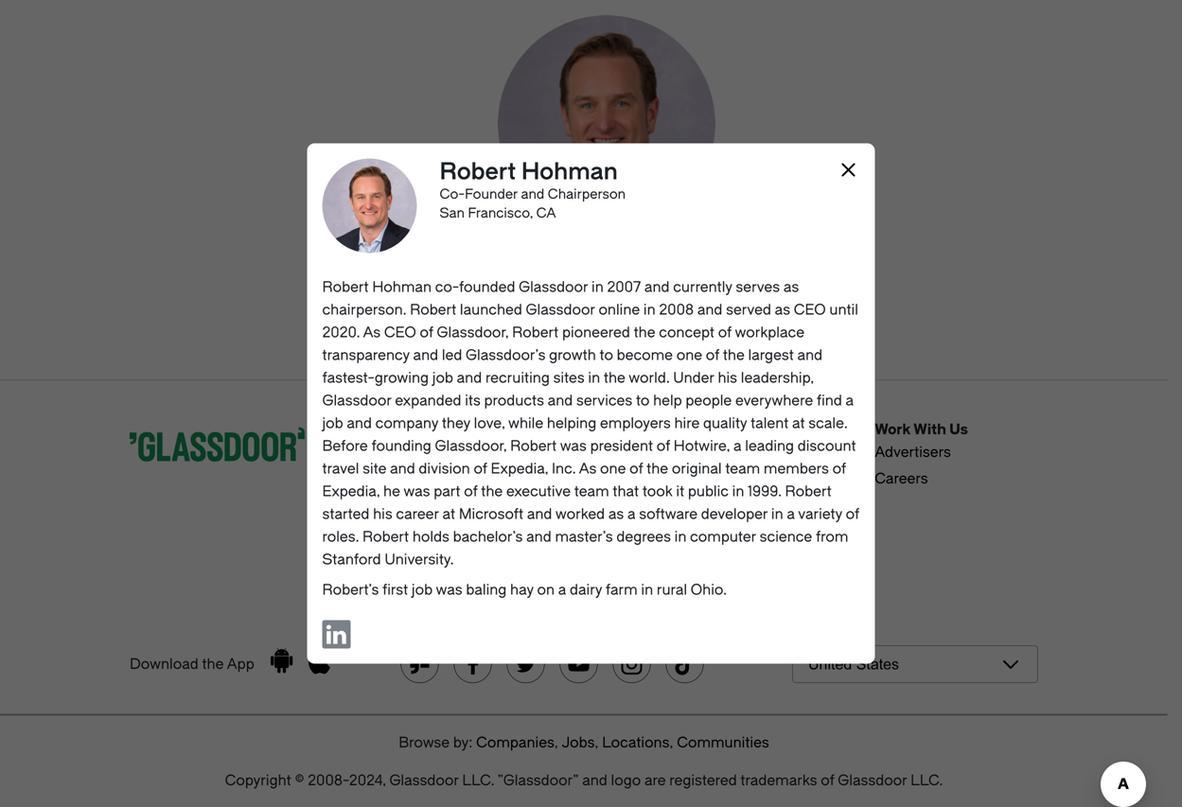 Task type: locate. For each thing, give the bounding box(es) containing it.
hotwire,
[[674, 438, 730, 455]]

job right first
[[412, 582, 433, 599]]

0 vertical spatial ceo
[[794, 302, 826, 319]]

do
[[705, 550, 725, 567]]

and left master's
[[527, 529, 552, 546]]

1 vertical spatial expedia,
[[322, 483, 380, 500]]

1 vertical spatial one
[[600, 461, 626, 478]]

robert hohman co-founded glassdoor in 2007 and currently serves as chairperson. robert launched glassdoor online in 2008 and served as ceo until 2020. as ceo of glassdoor, robert pioneered the concept of workplace transparency and led glassdoor's growth to become one of the largest and fastest-growing job and recruiting sites in the world. under his leadership, glassdoor expanded its products and services to help people everywhere find a job and company they love, while helping employers hire quality talent at scale. before founding glassdoor, robert was president of hotwire, a leading discount travel site and division of expedia, inc. as one of the original team members of expedia, he was part of the executive team that took it public in 1999. robert started his career at microsoft and worked as a software developer in a variety of roles. robert holds bachelor's and master's degrees in computer science from stanford university.
[[322, 279, 860, 569]]

division
[[419, 461, 470, 478]]

of left use
[[750, 497, 764, 514]]

glassdoor logo image
[[130, 418, 305, 471]]

the left largest
[[723, 347, 745, 364]]

one down president
[[600, 461, 626, 478]]

advertisers link
[[875, 444, 951, 461]]

0 horizontal spatial employer
[[534, 493, 599, 510]]

0 vertical spatial glassdoor,
[[437, 324, 509, 341]]

0 vertical spatial us
[[950, 421, 968, 438]]

robert
[[440, 159, 516, 185], [322, 279, 369, 296], [410, 302, 457, 319], [512, 324, 559, 341], [510, 438, 557, 455], [785, 483, 832, 500], [363, 529, 409, 546]]

the up become
[[634, 324, 656, 341]]

was up career
[[404, 483, 430, 500]]

us
[[950, 421, 968, 438], [806, 444, 824, 461]]

0 vertical spatial one
[[677, 347, 703, 364]]

one down the concept
[[677, 347, 703, 364]]

was down helping at the bottom of the page
[[560, 438, 587, 455]]

robert up glassdoor's
[[512, 324, 559, 341]]

robert inside robert hohman co-founder and chairperson san francisco, ca
[[440, 159, 516, 185]]

1 horizontal spatial employer
[[608, 444, 672, 461]]

the up took
[[647, 461, 669, 478]]

job down led
[[432, 370, 453, 387]]

information up help / contact us link
[[705, 421, 788, 438]]

in up services
[[588, 370, 600, 387]]

employer down account
[[534, 493, 599, 510]]

his up the people
[[718, 370, 738, 387]]

in down software
[[675, 529, 687, 546]]

founded
[[459, 279, 515, 296]]

0 vertical spatial expedia,
[[491, 461, 548, 478]]

0 horizontal spatial /
[[408, 444, 413, 461]]

1 horizontal spatial expedia,
[[491, 461, 548, 478]]

us right 'with'
[[950, 421, 968, 438]]

research
[[364, 524, 428, 541]]

chairperson.
[[322, 302, 407, 319]]

fastest-
[[322, 370, 375, 387]]

helping
[[547, 415, 597, 432]]

privacy & ad choices link
[[705, 524, 849, 541]]

and up 'ca'
[[521, 187, 545, 202]]

work
[[875, 421, 911, 438]]

part
[[434, 483, 461, 500]]

as right inc.
[[579, 461, 597, 478]]

1 vertical spatial us
[[806, 444, 824, 461]]

1 vertical spatial at
[[443, 506, 456, 523]]

/ inside the information help / contact us guidelines terms of use privacy & ad choices do not sell or share my information
[[740, 444, 745, 461]]

1 vertical spatial chairperson
[[624, 282, 713, 299]]

a right 'on'
[[558, 582, 566, 599]]

ceo left until
[[794, 302, 826, 319]]

and inside robert hohman co-founder and chairperson san francisco, ca
[[521, 187, 545, 202]]

1 horizontal spatial hohman
[[522, 159, 618, 185]]

of down served on the right top of the page
[[718, 324, 732, 341]]

0 vertical spatial chairperson
[[548, 187, 626, 202]]

1 vertical spatial team
[[575, 483, 609, 500]]

expedia, up executive
[[491, 461, 548, 478]]

francisco,
[[468, 205, 533, 221]]

2 vertical spatial job
[[412, 582, 433, 599]]

was
[[560, 438, 587, 455], [404, 483, 430, 500], [436, 582, 463, 599]]

in left rural
[[641, 582, 653, 599]]

careers
[[875, 471, 928, 488]]

1 vertical spatial to
[[636, 392, 650, 409]]

0 horizontal spatial as
[[363, 324, 381, 341]]

team up the 1999. at the right bottom
[[726, 461, 760, 478]]

ohio.
[[691, 582, 727, 599]]

to down world. in the top right of the page
[[636, 392, 650, 409]]

information down sell
[[728, 573, 807, 590]]

a right 'find'
[[846, 392, 854, 409]]

from
[[816, 529, 849, 546]]

founder up francisco,
[[465, 187, 518, 202]]

1 horizontal spatial /
[[740, 444, 745, 461]]

largest
[[748, 347, 794, 364]]

co-
[[440, 187, 465, 202], [501, 282, 529, 299]]

1 vertical spatial hohman
[[372, 279, 432, 296]]

a down that
[[628, 506, 636, 523]]

concept
[[659, 324, 715, 341]]

companies
[[476, 735, 555, 752]]

expedia, up the started on the left of page
[[322, 483, 380, 500]]

about
[[364, 444, 405, 461]]

employer center link
[[534, 493, 648, 510]]

love,
[[474, 415, 505, 432]]

the up services
[[604, 370, 626, 387]]

chairperson up 2008
[[624, 282, 713, 299]]

1 llc. from the left
[[462, 773, 494, 790]]

transparency
[[322, 347, 410, 364]]

in left "2007"
[[592, 279, 604, 296]]

to down pioneered
[[600, 347, 614, 364]]

at down the part
[[443, 506, 456, 523]]

share
[[806, 550, 846, 567]]

co- up launched
[[501, 282, 529, 299]]

of up growing
[[420, 324, 433, 341]]

glassdoor's
[[466, 347, 546, 364]]

/ right help
[[740, 444, 745, 461]]

0 vertical spatial founder
[[465, 187, 518, 202]]

workplace
[[735, 324, 805, 341]]

ca
[[536, 205, 556, 221]]

company
[[376, 415, 438, 432]]

and down founding
[[390, 461, 415, 478]]

in
[[592, 279, 604, 296], [644, 302, 656, 319], [588, 370, 600, 387], [733, 483, 745, 500], [772, 506, 784, 523], [675, 529, 687, 546], [641, 582, 653, 599]]

1 / from the left
[[408, 444, 413, 461]]

1 vertical spatial employer
[[534, 493, 599, 510]]

his up research link
[[373, 506, 393, 523]]

online
[[599, 302, 640, 319]]

hohman for robert hohman co-founded glassdoor in 2007 and currently serves as chairperson. robert launched glassdoor online in 2008 and served as ceo until 2020. as ceo of glassdoor, robert pioneered the concept of workplace transparency and led glassdoor's growth to become one of the largest and fastest-growing job and recruiting sites in the world. under his leadership, glassdoor expanded its products and services to help people everywhere find a job and company they love, while helping employers hire quality talent at scale. before founding glassdoor, robert was president of hotwire, a leading discount travel site and division of expedia, inc. as one of the original team members of expedia, he was part of the executive team that took it public in 1999. robert started his career at microsoft and worked as a software developer in a variety of roles. robert holds bachelor's and master's degrees in computer science from stanford university.
[[372, 279, 432, 296]]

1 horizontal spatial co-
[[501, 282, 529, 299]]

hohman inside 'robert hohman co-founded glassdoor in 2007 and currently serves as chairperson. robert launched glassdoor online in 2008 and served as ceo until 2020. as ceo of glassdoor, robert pioneered the concept of workplace transparency and led glassdoor's growth to become one of the largest and fastest-growing job and recruiting sites in the world. under his leadership, glassdoor expanded its products and services to help people everywhere find a job and company they love, while helping employers hire quality talent at scale. before founding glassdoor, robert was president of hotwire, a leading discount travel site and division of expedia, inc. as one of the original team members of expedia, he was part of the executive team that took it public in 1999. robert started his career at microsoft and worked as a software developer in a variety of roles. robert holds bachelor's and master's degrees in computer science from stanford university.'
[[372, 279, 432, 296]]

sell
[[756, 550, 782, 567]]

in up privacy & ad choices "link"
[[772, 506, 784, 523]]

chairperson up 'ca'
[[548, 187, 626, 202]]

us down scale.
[[806, 444, 824, 461]]

/ left press
[[408, 444, 413, 461]]

not
[[728, 550, 753, 567]]

1 vertical spatial ceo
[[384, 324, 416, 341]]

0 vertical spatial team
[[726, 461, 760, 478]]

1 vertical spatial as
[[775, 302, 791, 319]]

0 horizontal spatial his
[[373, 506, 393, 523]]

1 vertical spatial was
[[404, 483, 430, 500]]

travel
[[322, 461, 359, 478]]

co- up san
[[440, 187, 465, 202]]

holds
[[413, 529, 450, 546]]

and up online
[[594, 282, 620, 299]]

currently
[[673, 279, 733, 296]]

before
[[322, 438, 368, 455]]

0 vertical spatial co-
[[440, 187, 465, 202]]

0 vertical spatial as
[[784, 279, 799, 296]]

glassdoor, down they
[[435, 438, 507, 455]]

0 horizontal spatial to
[[600, 347, 614, 364]]

choices
[[793, 524, 849, 541]]

at right talent
[[792, 415, 805, 432]]

logo
[[611, 773, 641, 790]]

as right serves
[[784, 279, 799, 296]]

jobs link
[[562, 735, 595, 752]]

0 horizontal spatial us
[[806, 444, 824, 461]]

of up under
[[706, 347, 720, 364]]

of inside the information help / contact us guidelines terms of use privacy & ad choices do not sell or share my information
[[750, 497, 764, 514]]

computer
[[690, 529, 756, 546]]

0 horizontal spatial llc.
[[462, 773, 494, 790]]

and down sites at the top of the page
[[548, 392, 573, 409]]

trademarks
[[741, 773, 818, 790]]

help / contact us link
[[705, 444, 824, 461]]

/ inside glassdoor about / press awards blog research guides
[[408, 444, 413, 461]]

2 / from the left
[[740, 444, 745, 461]]

team up worked
[[575, 483, 609, 500]]

0 vertical spatial his
[[718, 370, 738, 387]]

0 horizontal spatial hohman
[[372, 279, 432, 296]]

1 horizontal spatial was
[[436, 582, 463, 599]]

talent
[[751, 415, 789, 432]]

chairperson inside robert hohman co-founder and chairperson san francisco, ca
[[548, 187, 626, 202]]

app
[[227, 656, 254, 673]]

degrees
[[617, 529, 671, 546]]

us inside the information help / contact us guidelines terms of use privacy & ad choices do not sell or share my information
[[806, 444, 824, 461]]

copyright © 2008-2024, glassdoor llc. "glassdoor" and logo are registered trademarks of glassdoor llc.
[[225, 773, 943, 790]]

1 horizontal spatial us
[[950, 421, 968, 438]]

and up before
[[347, 415, 372, 432]]

1 horizontal spatial at
[[792, 415, 805, 432]]

2 horizontal spatial was
[[560, 438, 587, 455]]

was left baling
[[436, 582, 463, 599]]

as up transparency on the left
[[363, 324, 381, 341]]

everywhere
[[736, 392, 813, 409]]

/ for about
[[408, 444, 413, 461]]

hohman up 'ca'
[[522, 159, 618, 185]]

0 horizontal spatial one
[[600, 461, 626, 478]]

that
[[613, 483, 639, 500]]

1 vertical spatial founder
[[529, 282, 590, 299]]

advertisers
[[875, 444, 951, 461]]

hohman inside robert hohman co-founder and chairperson san francisco, ca
[[522, 159, 618, 185]]

robert up variety at the bottom right of the page
[[785, 483, 832, 500]]

ceo up transparency on the left
[[384, 324, 416, 341]]

/
[[408, 444, 413, 461], [740, 444, 745, 461]]

0 horizontal spatial founder
[[465, 187, 518, 202]]

growing
[[375, 370, 429, 387]]

it
[[676, 483, 685, 500]]

chairperson
[[548, 187, 626, 202], [624, 282, 713, 299]]

team
[[726, 461, 760, 478], [575, 483, 609, 500]]

0 horizontal spatial was
[[404, 483, 430, 500]]

hohman
[[522, 159, 618, 185], [372, 279, 432, 296]]

job up before
[[322, 415, 343, 432]]

at
[[792, 415, 805, 432], [443, 506, 456, 523]]

and left logo
[[583, 773, 608, 790]]

2024,
[[349, 773, 386, 790]]

1 horizontal spatial llc.
[[911, 773, 943, 790]]

and down the currently
[[698, 302, 723, 319]]

hohman up chairperson.
[[372, 279, 432, 296]]

0 vertical spatial employer
[[608, 444, 672, 461]]

a right get at the left of the page
[[562, 444, 570, 461]]

founder up pioneered
[[529, 282, 590, 299]]

roles.
[[322, 529, 359, 546]]

robert up francisco,
[[440, 159, 516, 185]]

glassdoor about / press awards blog research guides
[[364, 421, 455, 567]]

as down that
[[609, 506, 624, 523]]

download the app
[[130, 656, 254, 673]]

software
[[639, 506, 698, 523]]

headshot image
[[498, 15, 716, 233]]

0 vertical spatial to
[[600, 347, 614, 364]]

employer down employers
[[608, 444, 672, 461]]

1 horizontal spatial ceo
[[794, 302, 826, 319]]

0 horizontal spatial co-
[[440, 187, 465, 202]]

hay
[[510, 582, 534, 599]]

1 vertical spatial as
[[579, 461, 597, 478]]

0 vertical spatial was
[[560, 438, 587, 455]]

as up workplace
[[775, 302, 791, 319]]

0 vertical spatial hohman
[[522, 159, 618, 185]]

llc.
[[462, 773, 494, 790], [911, 773, 943, 790]]

his
[[718, 370, 738, 387], [373, 506, 393, 523]]

0 vertical spatial as
[[363, 324, 381, 341]]

robert down co-
[[410, 302, 457, 319]]

1 horizontal spatial founder
[[529, 282, 590, 299]]

ad
[[770, 524, 789, 541]]

its
[[465, 392, 481, 409]]

glassdoor, down launched
[[437, 324, 509, 341]]

1 vertical spatial his
[[373, 506, 393, 523]]

robert down the while
[[510, 438, 557, 455]]

1 vertical spatial job
[[322, 415, 343, 432]]



Task type: describe. For each thing, give the bounding box(es) containing it.
robert hohman dialog
[[307, 143, 875, 664]]

0 horizontal spatial team
[[575, 483, 609, 500]]

founding
[[372, 438, 432, 455]]

a down quality
[[734, 438, 742, 455]]

contact
[[748, 444, 803, 461]]

1 vertical spatial co-
[[501, 282, 529, 299]]

the up microsoft
[[481, 483, 503, 500]]

bachelor's
[[453, 529, 523, 546]]

employers
[[600, 415, 671, 432]]

privacy
[[705, 524, 753, 541]]

of right the part
[[464, 483, 478, 500]]

1 horizontal spatial team
[[726, 461, 760, 478]]

companies link
[[476, 735, 555, 752]]

1 vertical spatial glassdoor,
[[435, 438, 507, 455]]

recruiting
[[486, 370, 550, 387]]

hohman for robert hohman co-founder and chairperson san francisco, ca
[[522, 159, 618, 185]]

communities
[[677, 735, 770, 752]]

blog link
[[364, 497, 395, 514]]

terms
[[705, 497, 747, 514]]

robert up guides
[[363, 529, 409, 546]]

university.
[[385, 552, 454, 569]]

worked
[[556, 506, 605, 523]]

careers link
[[875, 471, 928, 488]]

variety
[[798, 506, 843, 523]]

locations link
[[602, 735, 670, 752]]

of right trademarks
[[821, 773, 835, 790]]

2 vertical spatial as
[[609, 506, 624, 523]]

products
[[484, 392, 544, 409]]

0 vertical spatial job
[[432, 370, 453, 387]]

world.
[[629, 370, 670, 387]]

1 horizontal spatial his
[[718, 370, 738, 387]]

while
[[508, 415, 544, 432]]

browse by: companies jobs locations communities
[[399, 735, 770, 752]]

and up 2008
[[645, 279, 670, 296]]

locations
[[602, 735, 670, 752]]

blog
[[364, 497, 395, 514]]

master's
[[555, 529, 613, 546]]

of up from
[[846, 506, 860, 523]]

do not sell or share my information link
[[705, 550, 846, 590]]

microsoft
[[459, 506, 524, 523]]

employers
[[534, 421, 609, 438]]

founder inside robert hohman co-founder and chairperson san francisco, ca
[[465, 187, 518, 202]]

account
[[534, 467, 592, 484]]

a up the ad
[[787, 506, 795, 523]]

0 horizontal spatial expedia,
[[322, 483, 380, 500]]

robert hohman co-founder and chairperson san francisco, ca
[[440, 159, 626, 221]]

first
[[383, 582, 408, 599]]

scale.
[[809, 415, 848, 432]]

site
[[363, 461, 387, 478]]

2007
[[607, 279, 641, 296]]

2008-
[[308, 773, 349, 790]]

press
[[417, 444, 455, 461]]

work with us advertisers careers
[[875, 421, 968, 488]]

leading
[[745, 438, 794, 455]]

my
[[705, 573, 725, 590]]

science
[[760, 529, 813, 546]]

services
[[577, 392, 633, 409]]

took
[[643, 483, 673, 500]]

&
[[757, 524, 767, 541]]

president
[[590, 438, 653, 455]]

in up developer
[[733, 483, 745, 500]]

they
[[442, 415, 471, 432]]

of down employers
[[657, 438, 670, 455]]

public
[[688, 483, 729, 500]]

robert's first job was baling hay on a dairy farm in rural ohio.
[[322, 582, 727, 599]]

0 horizontal spatial ceo
[[384, 324, 416, 341]]

career
[[396, 506, 439, 523]]

of down discount
[[833, 461, 846, 478]]

launched
[[460, 302, 522, 319]]

by:
[[453, 735, 473, 752]]

he
[[383, 483, 400, 500]]

terms of use link
[[705, 497, 794, 514]]

glassdoor inside glassdoor about / press awards blog research guides
[[364, 421, 436, 438]]

1 horizontal spatial as
[[579, 461, 597, 478]]

1 horizontal spatial one
[[677, 347, 703, 364]]

a inside employers get a free employer account employer center
[[562, 444, 570, 461]]

/ for help
[[740, 444, 745, 461]]

co- inside robert hohman co-founder and chairperson san francisco, ca
[[440, 187, 465, 202]]

of up that
[[630, 461, 643, 478]]

guidelines link
[[705, 471, 776, 488]]

communities link
[[677, 735, 770, 752]]

and right largest
[[798, 347, 823, 364]]

1 horizontal spatial to
[[636, 392, 650, 409]]

are
[[645, 773, 666, 790]]

san
[[440, 205, 465, 221]]

0 horizontal spatial at
[[443, 506, 456, 523]]

"glassdoor"
[[498, 773, 579, 790]]

original
[[672, 461, 722, 478]]

guides link
[[364, 550, 411, 567]]

center
[[602, 493, 648, 510]]

use
[[767, 497, 794, 514]]

registered
[[670, 773, 737, 790]]

1999.
[[748, 483, 782, 500]]

1 vertical spatial information
[[728, 573, 807, 590]]

©
[[295, 773, 304, 790]]

us inside work with us advertisers careers
[[950, 421, 968, 438]]

and down executive
[[527, 506, 552, 523]]

0 vertical spatial at
[[792, 415, 805, 432]]

robert up chairperson.
[[322, 279, 369, 296]]

information help / contact us guidelines terms of use privacy & ad choices do not sell or share my information
[[705, 421, 849, 590]]

developer
[[701, 506, 768, 523]]

2 vertical spatial was
[[436, 582, 463, 599]]

quality
[[703, 415, 747, 432]]

sites
[[553, 370, 585, 387]]

the left app
[[202, 656, 224, 673]]

people
[[686, 392, 732, 409]]

executive
[[507, 483, 571, 500]]

in left 2008
[[644, 302, 656, 319]]

glassdoor logo element
[[130, 418, 305, 478]]

hire
[[675, 415, 700, 432]]

2 llc. from the left
[[911, 773, 943, 790]]

and up its
[[457, 370, 482, 387]]

0 vertical spatial information
[[705, 421, 788, 438]]

of right division
[[474, 461, 487, 478]]

2020.
[[322, 324, 360, 341]]

get a free employer account link
[[534, 444, 672, 484]]

with
[[914, 421, 947, 438]]

awards
[[364, 471, 414, 488]]

and left led
[[413, 347, 438, 364]]

or
[[785, 550, 802, 567]]

dairy
[[570, 582, 602, 599]]



Task type: vqa. For each thing, say whether or not it's contained in the screenshot.
Do
yes



